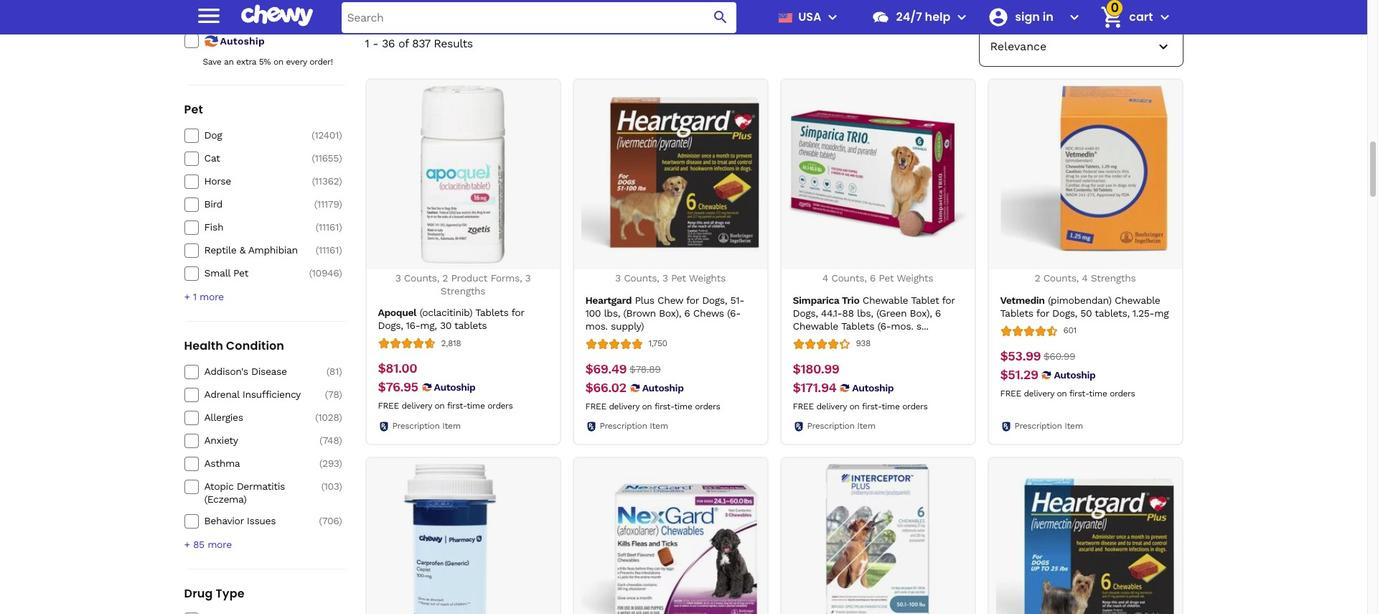 Task type: describe. For each thing, give the bounding box(es) containing it.
938
[[856, 338, 871, 348]]

insufficiency
[[243, 389, 301, 400]]

16-
[[406, 320, 420, 331]]

heartgard plus chew for dogs, up to 25 lbs, (blue box), 6 chews (6-mos. supply) image
[[997, 464, 1175, 614]]

-
[[373, 37, 378, 50]]

weights for $171.94
[[897, 272, 934, 284]]

bird
[[204, 198, 223, 210]]

( 81 )
[[327, 366, 342, 377]]

horse link
[[204, 175, 306, 188]]

on for $66.02
[[642, 401, 652, 411]]

tablets inside (pimobendan) chewable tablets for dogs, 50  tablets, 1.25-mg
[[1001, 307, 1034, 319]]

free for $76.95
[[378, 401, 399, 411]]

748
[[323, 435, 339, 446]]

$60.99
[[1044, 350, 1076, 362]]

$51.29 text field
[[1001, 367, 1039, 382]]

( for reptile & amphibian
[[316, 244, 319, 256]]

item for $66.02
[[650, 421, 668, 431]]

$53.99
[[1001, 348, 1041, 363]]

( for addison's disease
[[327, 366, 329, 377]]

cart
[[1130, 9, 1154, 25]]

$69.49
[[586, 361, 627, 376]]

( 11655 )
[[312, 152, 342, 164]]

( for anxiety
[[320, 435, 323, 446]]

counts, for $76.95
[[404, 272, 440, 284]]

simparica trio chewable tablet for dogs, 44.1-88 lbs, (green box), 6 chewable tablets (6-mos. supply) image
[[789, 85, 967, 264]]

time for $171.94
[[882, 401, 900, 411]]

30
[[440, 320, 452, 331]]

prescription item for $76.95
[[392, 421, 461, 431]]

allergies link
[[204, 411, 306, 424]]

11161 for fish
[[319, 221, 339, 233]]

Search text field
[[341, 2, 737, 33]]

10946
[[312, 267, 339, 279]]

( for behavior issues
[[319, 515, 322, 527]]

prescription image for $66.02
[[586, 421, 597, 432]]

dogs, for $66.02
[[702, 294, 728, 306]]

24/7
[[897, 9, 923, 25]]

2 3 from the left
[[525, 272, 531, 284]]

1028
[[318, 412, 339, 423]]

2 2 from the left
[[1035, 272, 1041, 284]]

prescription item for $51.29
[[1015, 421, 1084, 431]]

(6- inside plus chew for dogs, 51- 100 lbs, (brown box), 6 chews (6- mos. supply)
[[728, 307, 741, 319]]

adrenal insufficiency link
[[204, 388, 306, 401]]

free delivery on first-time orders for $76.95
[[378, 401, 513, 411]]

( 12401 )
[[312, 129, 342, 141]]

delivery for $76.95
[[402, 401, 432, 411]]

( 78 )
[[325, 389, 342, 400]]

88
[[843, 307, 854, 319]]

prescription image for $51.29
[[1001, 421, 1012, 432]]

mg,
[[420, 320, 437, 331]]

anxiety
[[204, 435, 238, 446]]

) for addison's disease
[[339, 366, 342, 377]]

706
[[322, 515, 339, 527]]

issues
[[247, 515, 276, 527]]

24/7 help link
[[866, 0, 951, 34]]

product
[[451, 272, 488, 284]]

$66.02
[[586, 380, 627, 395]]

drug
[[184, 586, 213, 602]]

health
[[184, 338, 223, 354]]

bird link
[[204, 198, 306, 211]]

autoship link
[[203, 32, 306, 49]]

save an extra 5% on every order!
[[203, 57, 333, 67]]

fish
[[204, 221, 223, 233]]

( 11179 )
[[314, 198, 342, 210]]

simparica
[[793, 294, 840, 306]]

( for cat
[[312, 152, 315, 164]]

+ for health condition
[[184, 539, 190, 550]]

( for adrenal insufficiency
[[325, 389, 328, 400]]

prescription item for $171.94
[[808, 421, 876, 431]]

free for $51.29
[[1001, 388, 1022, 398]]

1 horizontal spatial chewable
[[863, 294, 909, 306]]

) for atopic dermatitis (eczema)
[[339, 481, 342, 492]]

$78.89 text field
[[630, 361, 661, 377]]

counts, for $66.02
[[624, 272, 660, 284]]

$51.29
[[1001, 367, 1039, 382]]

first- for $76.95
[[447, 401, 467, 411]]

) for small pet
[[339, 267, 342, 279]]

plus chew for dogs, 51- 100 lbs, (brown box), 6 chews (6- mos. supply)
[[586, 294, 745, 332]]

horse
[[204, 175, 231, 187]]

dogs, for $171.94
[[793, 307, 818, 319]]

for for $66.02
[[687, 294, 699, 306]]

interceptor plus chew for dogs, 50.1-100 lbs, (blue box), 6 chews (6-mos. supply) image
[[789, 464, 967, 614]]

1 horizontal spatial 6
[[870, 272, 876, 284]]

) for reptile & amphibian
[[339, 244, 342, 256]]

$180.99 text field
[[793, 361, 840, 377]]

reptile
[[204, 244, 237, 256]]

pet up chew
[[671, 272, 686, 284]]

) for dog
[[339, 129, 342, 141]]

vetmedin
[[1001, 294, 1045, 306]]

of
[[399, 37, 409, 50]]

prescription image for $76.95
[[378, 421, 390, 432]]

on for $51.29
[[1058, 388, 1068, 398]]

$171.94
[[793, 380, 837, 395]]

cart menu image
[[1157, 9, 1174, 26]]

for for $171.94
[[943, 294, 955, 306]]

11655
[[315, 152, 339, 164]]

addison's disease
[[204, 366, 287, 377]]

adrenal insufficiency
[[204, 389, 301, 400]]

) for horse
[[339, 175, 342, 187]]

chewy support image
[[872, 8, 891, 27]]

pet down save
[[184, 101, 203, 118]]

weights for $66.02
[[689, 272, 726, 284]]

small
[[204, 267, 230, 279]]

(6- inside chewable tablet for dogs, 44.1-88 lbs, (green box), 6 chewable tablets (6-mos. s...
[[878, 320, 891, 332]]

$81.00 text field
[[378, 361, 417, 376]]

pet up (green
[[879, 272, 894, 284]]

cat
[[204, 152, 220, 164]]

orders for $66.02
[[695, 401, 721, 411]]

item for $76.95
[[443, 421, 461, 431]]

$69.49 text field
[[586, 361, 627, 377]]

) for bird
[[339, 198, 342, 210]]

) for anxiety
[[339, 435, 342, 446]]

on right 5%
[[274, 57, 284, 67]]

11161 for reptile & amphibian
[[319, 244, 339, 256]]

heartgard
[[586, 294, 632, 306]]

chewy home image
[[241, 0, 313, 32]]

( 11161 ) for fish
[[316, 221, 342, 233]]

prescription for $66.02
[[600, 421, 647, 431]]

addison's
[[204, 366, 248, 377]]

tablets
[[455, 320, 487, 331]]

tablets inside chewable tablet for dogs, 44.1-88 lbs, (green box), 6 chewable tablets (6-mos. s...
[[842, 320, 875, 332]]

11362
[[315, 175, 339, 187]]

atopic dermatitis (eczema)
[[204, 481, 285, 505]]

chew
[[658, 294, 684, 306]]

100
[[586, 307, 601, 319]]

51-
[[731, 294, 745, 306]]

6 for $66.02
[[685, 307, 690, 319]]

chewable tablet for dogs, 44.1-88 lbs, (green box), 6 chewable tablets (6-mos. s...
[[793, 294, 955, 332]]

behavior issues link
[[204, 514, 306, 527]]

sign in link
[[983, 0, 1064, 34]]

delivery for $66.02
[[609, 401, 640, 411]]

+ for pet
[[184, 291, 190, 303]]

addison's disease link
[[204, 365, 306, 378]]

) for asthma
[[339, 458, 342, 469]]

asthma
[[204, 458, 240, 469]]

prescription for $51.29
[[1015, 421, 1063, 431]]

( 293 )
[[319, 458, 342, 469]]

tablet
[[911, 294, 940, 306]]

3 counts, 2 product forms, 3 strengths
[[395, 272, 531, 296]]

3 3 from the left
[[616, 272, 621, 284]]

cart link
[[1095, 0, 1154, 34]]

$53.99 $60.99
[[1001, 348, 1076, 363]]

mg
[[1155, 307, 1169, 319]]

submit search image
[[713, 9, 730, 26]]

$53.99 text field
[[1001, 348, 1041, 364]]

time for $66.02
[[675, 401, 693, 411]]

36
[[382, 37, 395, 50]]

&
[[240, 244, 246, 256]]

$76.95 text field
[[378, 379, 418, 395]]

$69.49 $78.89
[[586, 361, 661, 376]]



Task type: locate. For each thing, give the bounding box(es) containing it.
allergies
[[204, 412, 243, 423]]

1 horizontal spatial weights
[[897, 272, 934, 284]]

prescription down $171.94 "text field" at the bottom right of the page
[[808, 421, 855, 431]]

chewable down 44.1-
[[793, 320, 839, 332]]

81
[[329, 366, 339, 377]]

free for $66.02
[[586, 401, 607, 411]]

box), down chew
[[659, 307, 682, 319]]

6 inside plus chew for dogs, 51- 100 lbs, (brown box), 6 chews (6- mos. supply)
[[685, 307, 690, 319]]

prescription item
[[392, 421, 461, 431], [600, 421, 668, 431], [808, 421, 876, 431], [1015, 421, 1084, 431]]

results
[[434, 37, 473, 50]]

(oclacitinib)
[[420, 307, 473, 318]]

2 up vetmedin in the right top of the page
[[1035, 272, 1041, 284]]

1 vertical spatial more
[[208, 539, 232, 550]]

0 horizontal spatial strengths
[[441, 285, 486, 296]]

drug type
[[184, 586, 245, 602]]

strengths up tablets,
[[1091, 272, 1136, 284]]

601
[[1064, 325, 1077, 335]]

prescription item down $171.94 "text field" at the bottom right of the page
[[808, 421, 876, 431]]

condition
[[226, 338, 284, 354]]

2 horizontal spatial chewable
[[1115, 294, 1161, 306]]

prescription image down $171.94 "text field" at the bottom right of the page
[[793, 421, 805, 432]]

( 1028 )
[[315, 412, 342, 423]]

autoship down 2,818
[[434, 381, 476, 393]]

( for fish
[[316, 221, 319, 233]]

14 ) from the top
[[339, 515, 342, 527]]

prescription for $76.95
[[392, 421, 440, 431]]

1 prescription from the left
[[392, 421, 440, 431]]

help menu image
[[954, 9, 971, 26]]

lbs, for $66.02
[[604, 307, 620, 319]]

time for $76.95
[[467, 401, 485, 411]]

2 inside 3 counts, 2 product forms, 3 strengths
[[443, 272, 448, 284]]

1 vertical spatial 1
[[193, 291, 197, 303]]

1 weights from the left
[[689, 272, 726, 284]]

4 ) from the top
[[339, 198, 342, 210]]

first- for $66.02
[[655, 401, 675, 411]]

1 box), from the left
[[659, 307, 682, 319]]

11 ) from the top
[[339, 435, 342, 446]]

2 prescription from the left
[[600, 421, 647, 431]]

0 horizontal spatial (6-
[[728, 307, 741, 319]]

behavior issues
[[204, 515, 276, 527]]

lbs, down heartgard
[[604, 307, 620, 319]]

autoship for $76.95
[[434, 381, 476, 393]]

3 item from the left
[[858, 421, 876, 431]]

items image
[[1100, 5, 1125, 30]]

$180.99
[[793, 361, 840, 376]]

3 up chew
[[663, 272, 668, 284]]

mos. inside chewable tablet for dogs, 44.1-88 lbs, (green box), 6 chewable tablets (6-mos. s...
[[891, 320, 914, 332]]

carprofen (generic) caplets for dogs, 100-mg, 60 caplets image
[[374, 464, 552, 614]]

0 horizontal spatial weights
[[689, 272, 726, 284]]

+
[[184, 291, 190, 303], [184, 539, 190, 550]]

4 item from the left
[[1065, 421, 1084, 431]]

837
[[412, 37, 430, 50]]

for up the chews
[[687, 294, 699, 306]]

3 ) from the top
[[339, 175, 342, 187]]

first- down $60.99 text box in the right of the page
[[1070, 388, 1090, 398]]

7 ) from the top
[[339, 267, 342, 279]]

1 vertical spatial (6-
[[878, 320, 891, 332]]

3 prescription image from the left
[[793, 421, 805, 432]]

free delivery on first-time orders down $60.99 text box in the right of the page
[[1001, 388, 1136, 398]]

1 horizontal spatial box),
[[910, 307, 933, 319]]

delivery for $51.29
[[1024, 388, 1055, 398]]

free down the $66.02 text box
[[586, 401, 607, 411]]

trio
[[842, 294, 860, 306]]

on down $60.99 text box in the right of the page
[[1058, 388, 1068, 398]]

6 for $171.94
[[936, 307, 941, 319]]

2 prescription item from the left
[[600, 421, 668, 431]]

an
[[224, 57, 234, 67]]

13 ) from the top
[[339, 481, 342, 492]]

(6- down 51- in the right of the page
[[728, 307, 741, 319]]

0 horizontal spatial box),
[[659, 307, 682, 319]]

1 horizontal spatial strengths
[[1091, 272, 1136, 284]]

293
[[322, 458, 339, 469]]

1 mos. from the left
[[586, 320, 608, 332]]

1 horizontal spatial mos.
[[891, 320, 914, 332]]

more down small
[[200, 291, 224, 303]]

more
[[200, 291, 224, 303], [208, 539, 232, 550]]

11161 down the ( 11179 ) at the top
[[319, 221, 339, 233]]

counts, up "(oclacitinib)" on the left
[[404, 272, 440, 284]]

( 11161 ) for reptile & amphibian
[[316, 244, 342, 256]]

(
[[312, 129, 315, 141], [312, 152, 315, 164], [312, 175, 315, 187], [314, 198, 317, 210], [316, 221, 319, 233], [316, 244, 319, 256], [309, 267, 312, 279], [327, 366, 329, 377], [325, 389, 328, 400], [315, 412, 318, 423], [320, 435, 323, 446], [319, 458, 322, 469], [321, 481, 324, 492], [319, 515, 322, 527]]

4 3 from the left
[[663, 272, 668, 284]]

more right 85
[[208, 539, 232, 550]]

9 ) from the top
[[339, 389, 342, 400]]

on
[[274, 57, 284, 67], [1058, 388, 1068, 398], [435, 401, 445, 411], [642, 401, 652, 411], [850, 401, 860, 411]]

weights up tablet
[[897, 272, 934, 284]]

1 horizontal spatial tablets
[[842, 320, 875, 332]]

103
[[324, 481, 339, 492]]

1 vertical spatial strengths
[[441, 285, 486, 296]]

forms,
[[491, 272, 522, 284]]

atopic dermatitis (eczema) link
[[204, 480, 306, 506]]

0 vertical spatial (6-
[[728, 307, 741, 319]]

$171.94 text field
[[793, 380, 837, 395]]

account menu image
[[1067, 9, 1084, 26]]

4 counts, from the left
[[1044, 272, 1079, 284]]

( 11161 )
[[316, 221, 342, 233], [316, 244, 342, 256]]

0 horizontal spatial mos.
[[586, 320, 608, 332]]

+ up health
[[184, 291, 190, 303]]

(pimobendan)
[[1048, 294, 1112, 306]]

( for atopic dermatitis (eczema)
[[321, 481, 324, 492]]

time for $51.29
[[1090, 388, 1108, 398]]

1 ( 11161 ) from the top
[[316, 221, 342, 233]]

first-
[[1070, 388, 1090, 398], [447, 401, 467, 411], [655, 401, 675, 411], [862, 401, 882, 411]]

0 vertical spatial strengths
[[1091, 272, 1136, 284]]

counts, inside 3 counts, 2 product forms, 3 strengths
[[404, 272, 440, 284]]

1 horizontal spatial (6-
[[878, 320, 891, 332]]

on down 2,818
[[435, 401, 445, 411]]

(oclacitinib) tablets for dogs, 16-mg, 30 tablets
[[378, 307, 524, 331]]

dog
[[204, 129, 222, 141]]

1 vertical spatial +
[[184, 539, 190, 550]]

more for pet
[[200, 291, 224, 303]]

simparica trio
[[793, 294, 860, 306]]

autoship for $66.02
[[643, 382, 684, 393]]

dogs, inside chewable tablet for dogs, 44.1-88 lbs, (green box), 6 chewable tablets (6-mos. s...
[[793, 307, 818, 319]]

6 left the chews
[[685, 307, 690, 319]]

dogs, inside "(oclacitinib) tablets for dogs, 16-mg, 30 tablets"
[[378, 320, 403, 331]]

2 ) from the top
[[339, 152, 342, 164]]

prescription for $171.94
[[808, 421, 855, 431]]

tablets,
[[1095, 307, 1130, 319]]

prescription image down $76.95 "text box"
[[378, 421, 390, 432]]

disease
[[251, 366, 287, 377]]

orders for $171.94
[[903, 401, 928, 411]]

delivery for $171.94
[[817, 401, 847, 411]]

0 horizontal spatial 1
[[193, 291, 197, 303]]

(6- down (green
[[878, 320, 891, 332]]

1 item from the left
[[443, 421, 461, 431]]

1 counts, from the left
[[404, 272, 440, 284]]

0 horizontal spatial 4
[[823, 272, 829, 284]]

) for allergies
[[339, 412, 342, 423]]

weights up the chews
[[689, 272, 726, 284]]

1 left - on the top left of the page
[[365, 37, 369, 50]]

autoship down 938
[[853, 382, 894, 393]]

85
[[193, 539, 205, 550]]

for inside plus chew for dogs, 51- 100 lbs, (brown box), 6 chews (6- mos. supply)
[[687, 294, 699, 306]]

dogs, inside (pimobendan) chewable tablets for dogs, 50  tablets, 1.25-mg
[[1053, 307, 1078, 319]]

supply)
[[611, 320, 644, 332]]

counts, up plus
[[624, 272, 660, 284]]

4 up simparica trio
[[823, 272, 829, 284]]

strengths inside 3 counts, 2 product forms, 3 strengths
[[441, 285, 486, 296]]

1 lbs, from the left
[[604, 307, 620, 319]]

dog link
[[204, 129, 306, 142]]

( 103 )
[[321, 481, 342, 492]]

dogs,
[[702, 294, 728, 306], [793, 307, 818, 319], [1053, 307, 1078, 319], [378, 320, 403, 331]]

1 horizontal spatial 1
[[365, 37, 369, 50]]

2 ( 11161 ) from the top
[[316, 244, 342, 256]]

2 + from the top
[[184, 539, 190, 550]]

chewable
[[863, 294, 909, 306], [1115, 294, 1161, 306], [793, 320, 839, 332]]

heartgard plus chew for dogs, 51-100 lbs, (brown box), 6 chews (6-mos. supply) image
[[582, 85, 760, 264]]

0 horizontal spatial 6
[[685, 307, 690, 319]]

2 11161 from the top
[[319, 244, 339, 256]]

1 2 from the left
[[443, 272, 448, 284]]

free delivery on first-time orders down '$78.89' "text field"
[[586, 401, 721, 411]]

3 prescription item from the left
[[808, 421, 876, 431]]

apoquel (oclacitinib) tablets for dogs, 16-mg, 30 tablets image
[[374, 85, 552, 264]]

on down '$78.89' "text field"
[[642, 401, 652, 411]]

( for dog
[[312, 129, 315, 141]]

autoship for $171.94
[[853, 382, 894, 393]]

save
[[203, 57, 221, 67]]

menu image
[[825, 9, 842, 26]]

lbs, right 88
[[858, 307, 874, 319]]

1 + from the top
[[184, 291, 190, 303]]

delivery down $51.29 text field
[[1024, 388, 1055, 398]]

box), for $66.02
[[659, 307, 682, 319]]

2 prescription image from the left
[[586, 421, 597, 432]]

( 11161 ) up ( 10946 )
[[316, 244, 342, 256]]

2 4 from the left
[[1082, 272, 1088, 284]]

chewable inside (pimobendan) chewable tablets for dogs, 50  tablets, 1.25-mg
[[1115, 294, 1161, 306]]

box),
[[659, 307, 682, 319], [910, 307, 933, 319]]

3 up the apoquel
[[395, 272, 401, 284]]

autoship down $60.99 text box in the right of the page
[[1055, 369, 1096, 380]]

orders for $51.29
[[1110, 388, 1136, 398]]

autoship for $51.29
[[1055, 369, 1096, 380]]

mos. inside plus chew for dogs, 51- 100 lbs, (brown box), 6 chews (6- mos. supply)
[[586, 320, 608, 332]]

44.1-
[[821, 307, 843, 319]]

for for $76.95
[[512, 307, 524, 318]]

(brown
[[624, 307, 656, 319]]

) for cat
[[339, 152, 342, 164]]

1 horizontal spatial 2
[[1035, 272, 1041, 284]]

0 horizontal spatial chewable
[[793, 320, 839, 332]]

prescription down $76.95 "text box"
[[392, 421, 440, 431]]

5 ) from the top
[[339, 221, 342, 233]]

1 horizontal spatial 4
[[1082, 272, 1088, 284]]

2 left product
[[443, 272, 448, 284]]

behavior
[[204, 515, 244, 527]]

anxiety link
[[204, 434, 306, 447]]

free for $171.94
[[793, 401, 814, 411]]

sign
[[1016, 9, 1041, 25]]

more for health condition
[[208, 539, 232, 550]]

adrenal
[[204, 389, 239, 400]]

tablets down vetmedin in the right top of the page
[[1001, 307, 1034, 319]]

prescription item for $66.02
[[600, 421, 668, 431]]

+ left 85
[[184, 539, 190, 550]]

0 horizontal spatial lbs,
[[604, 307, 620, 319]]

free down $76.95 "text box"
[[378, 401, 399, 411]]

for down forms,
[[512, 307, 524, 318]]

prescription down $51.29 text field
[[1015, 421, 1063, 431]]

( for bird
[[314, 198, 317, 210]]

78
[[328, 389, 339, 400]]

2 horizontal spatial tablets
[[1001, 307, 1034, 319]]

6 inside chewable tablet for dogs, 44.1-88 lbs, (green box), 6 chewable tablets (6-mos. s...
[[936, 307, 941, 319]]

first- for $51.29
[[1070, 388, 1090, 398]]

$60.99 text field
[[1044, 348, 1076, 364]]

counts, up (pimobendan)
[[1044, 272, 1079, 284]]

prescription
[[392, 421, 440, 431], [600, 421, 647, 431], [808, 421, 855, 431], [1015, 421, 1063, 431]]

0 vertical spatial more
[[200, 291, 224, 303]]

item for $51.29
[[1065, 421, 1084, 431]]

mos. down 100
[[586, 320, 608, 332]]

first- down 2,818
[[447, 401, 467, 411]]

pet down &
[[233, 267, 248, 279]]

for inside chewable tablet for dogs, 44.1-88 lbs, (green box), 6 chewable tablets (6-mos. s...
[[943, 294, 955, 306]]

for inside (pimobendan) chewable tablets for dogs, 50  tablets, 1.25-mg
[[1037, 307, 1050, 319]]

delivery down the $66.02 text box
[[609, 401, 640, 411]]

delivery down $76.95 "text box"
[[402, 401, 432, 411]]

1 up health
[[193, 291, 197, 303]]

for down vetmedin in the right top of the page
[[1037, 307, 1050, 319]]

(pimobendan) chewable tablets for dogs, 50  tablets, 1.25-mg
[[1001, 294, 1169, 319]]

prescription image
[[378, 421, 390, 432], [586, 421, 597, 432], [793, 421, 805, 432], [1001, 421, 1012, 432]]

prescription item down the $66.02 text box
[[600, 421, 668, 431]]

box), up s...
[[910, 307, 933, 319]]

dogs, up the chews
[[702, 294, 728, 306]]

box), inside chewable tablet for dogs, 44.1-88 lbs, (green box), 6 chewable tablets (6-mos. s...
[[910, 307, 933, 319]]

3 prescription from the left
[[808, 421, 855, 431]]

counts,
[[404, 272, 440, 284], [624, 272, 660, 284], [832, 272, 867, 284], [1044, 272, 1079, 284]]

tablets inside "(oclacitinib) tablets for dogs, 16-mg, 30 tablets"
[[476, 307, 509, 318]]

4 up (pimobendan)
[[1082, 272, 1088, 284]]

help
[[925, 9, 951, 25]]

6 down tablet
[[936, 307, 941, 319]]

4 prescription from the left
[[1015, 421, 1063, 431]]

3 counts, 3 pet weights
[[616, 272, 726, 284]]

prescription image down $51.29 text field
[[1001, 421, 1012, 432]]

plus
[[635, 294, 655, 306]]

1 3 from the left
[[395, 272, 401, 284]]

0 vertical spatial ( 11161 )
[[316, 221, 342, 233]]

lbs, for $171.94
[[858, 307, 874, 319]]

extra
[[237, 57, 256, 67]]

2 lbs, from the left
[[858, 307, 874, 319]]

2 mos. from the left
[[891, 320, 914, 332]]

nexgard chew for dogs, 24.1-60 lbs, (purple box), 3 chews (3-mos. supply) image
[[582, 464, 760, 614]]

dogs, up 601
[[1053, 307, 1078, 319]]

free delivery on first-time orders down $171.94 "text field" at the bottom right of the page
[[793, 401, 928, 411]]

s...
[[917, 320, 929, 332]]

4 prescription image from the left
[[1001, 421, 1012, 432]]

time
[[1090, 388, 1108, 398], [467, 401, 485, 411], [675, 401, 693, 411], [882, 401, 900, 411]]

free delivery on first-time orders for $171.94
[[793, 401, 928, 411]]

1 vertical spatial 11161
[[319, 244, 339, 256]]

(green
[[877, 307, 907, 319]]

for right tablet
[[943, 294, 955, 306]]

3
[[395, 272, 401, 284], [525, 272, 531, 284], [616, 272, 621, 284], [663, 272, 668, 284]]

mos. down (green
[[891, 320, 914, 332]]

tablets down 88
[[842, 320, 875, 332]]

reptile & amphibian link
[[204, 244, 306, 257]]

menu image
[[194, 1, 223, 30]]

dogs, for $76.95
[[378, 320, 403, 331]]

chewable up 1.25-
[[1115, 294, 1161, 306]]

3 up heartgard
[[616, 272, 621, 284]]

0 horizontal spatial 2
[[443, 272, 448, 284]]

+ 1 more
[[184, 291, 224, 303]]

( for horse
[[312, 175, 315, 187]]

10 ) from the top
[[339, 412, 342, 423]]

) for adrenal insufficiency
[[339, 389, 342, 400]]

delivery down $171.94 "text field" at the bottom right of the page
[[817, 401, 847, 411]]

first- down '$78.89' "text field"
[[655, 401, 675, 411]]

lbs, inside plus chew for dogs, 51- 100 lbs, (brown box), 6 chews (6- mos. supply)
[[604, 307, 620, 319]]

prescription image for $171.94
[[793, 421, 805, 432]]

free down $171.94 "text field" at the bottom right of the page
[[793, 401, 814, 411]]

1 ) from the top
[[339, 129, 342, 141]]

amphibian
[[248, 244, 298, 256]]

1 11161 from the top
[[319, 221, 339, 233]]

2 item from the left
[[650, 421, 668, 431]]

free delivery on first-time orders for $66.02
[[586, 401, 721, 411]]

( 11362 )
[[312, 175, 342, 187]]

) for fish
[[339, 221, 342, 233]]

counts, for $171.94
[[832, 272, 867, 284]]

autoship down '$78.89' "text field"
[[643, 382, 684, 393]]

$78.89
[[630, 363, 661, 375]]

prescription item down $76.95 "text box"
[[392, 421, 461, 431]]

12 ) from the top
[[339, 458, 342, 469]]

6 up chewable tablet for dogs, 44.1-88 lbs, (green box), 6 chewable tablets (6-mos. s...
[[870, 272, 876, 284]]

1 horizontal spatial lbs,
[[858, 307, 874, 319]]

dogs, down the apoquel
[[378, 320, 403, 331]]

3 right forms,
[[525, 272, 531, 284]]

0 vertical spatial 1
[[365, 37, 369, 50]]

0 vertical spatial 11161
[[319, 221, 339, 233]]

1 vertical spatial ( 11161 )
[[316, 244, 342, 256]]

8 ) from the top
[[339, 366, 342, 377]]

free delivery on first-time orders for $51.29
[[1001, 388, 1136, 398]]

on for $171.94
[[850, 401, 860, 411]]

orders for $76.95
[[488, 401, 513, 411]]

item for $171.94
[[858, 421, 876, 431]]

2 counts, from the left
[[624, 272, 660, 284]]

lbs, inside chewable tablet for dogs, 44.1-88 lbs, (green box), 6 chewable tablets (6-mos. s...
[[858, 307, 874, 319]]

counts, for $51.29
[[1044, 272, 1079, 284]]

on for $76.95
[[435, 401, 445, 411]]

0 horizontal spatial tablets
[[476, 307, 509, 318]]

+ 85 more
[[184, 539, 232, 550]]

chews
[[694, 307, 724, 319]]

prescription down the $66.02 text box
[[600, 421, 647, 431]]

chewable up (green
[[863, 294, 909, 306]]

1 prescription item from the left
[[392, 421, 461, 431]]

weights
[[689, 272, 726, 284], [897, 272, 934, 284]]

3 counts, from the left
[[832, 272, 867, 284]]

4
[[823, 272, 829, 284], [1082, 272, 1088, 284]]

box), inside plus chew for dogs, 51- 100 lbs, (brown box), 6 chews (6- mos. supply)
[[659, 307, 682, 319]]

4 prescription item from the left
[[1015, 421, 1084, 431]]

1 prescription image from the left
[[378, 421, 390, 432]]

small pet
[[204, 267, 248, 279]]

free down $51.29 text field
[[1001, 388, 1022, 398]]

usa button
[[773, 0, 842, 34]]

delivery
[[1024, 388, 1055, 398], [402, 401, 432, 411], [609, 401, 640, 411], [817, 401, 847, 411]]

11161 up ( 10946 )
[[319, 244, 339, 256]]

prescription image down the $66.02 text box
[[586, 421, 597, 432]]

1.25-
[[1133, 307, 1155, 319]]

mos.
[[586, 320, 608, 332], [891, 320, 914, 332]]

dogs, down simparica
[[793, 307, 818, 319]]

free delivery on first-time orders down $76.95 "text box"
[[378, 401, 513, 411]]

vetmedin (pimobendan) chewable tablets for dogs, 50  tablets, 1.25-mg image
[[997, 85, 1175, 264]]

tablets up tablets
[[476, 307, 509, 318]]

2 weights from the left
[[897, 272, 934, 284]]

on down 938
[[850, 401, 860, 411]]

2
[[443, 272, 448, 284], [1035, 272, 1041, 284]]

2 horizontal spatial 6
[[936, 307, 941, 319]]

first- down 938
[[862, 401, 882, 411]]

autoship
[[220, 35, 265, 47], [1055, 369, 1096, 380], [434, 381, 476, 393], [643, 382, 684, 393], [853, 382, 894, 393]]

( for asthma
[[319, 458, 322, 469]]

( 11161 ) down the ( 11179 ) at the top
[[316, 221, 342, 233]]

( for small pet
[[309, 267, 312, 279]]

1 4 from the left
[[823, 272, 829, 284]]

) for behavior issues
[[339, 515, 342, 527]]

counts, up "trio"
[[832, 272, 867, 284]]

fish link
[[204, 221, 306, 234]]

6 ) from the top
[[339, 244, 342, 256]]

autoship up extra on the left top
[[220, 35, 265, 47]]

Product search field
[[341, 2, 737, 33]]

0 vertical spatial +
[[184, 291, 190, 303]]

cat link
[[204, 152, 306, 165]]

$81.00
[[378, 361, 417, 376]]

prescription item down $51.29 text field
[[1015, 421, 1084, 431]]

strengths down product
[[441, 285, 486, 296]]

first- for $171.94
[[862, 401, 882, 411]]

( for allergies
[[315, 412, 318, 423]]

dogs, inside plus chew for dogs, 51- 100 lbs, (brown box), 6 chews (6- mos. supply)
[[702, 294, 728, 306]]

$66.02 text field
[[586, 380, 627, 395]]

atopic
[[204, 481, 234, 492]]

sign in
[[1016, 9, 1054, 25]]

2 box), from the left
[[910, 307, 933, 319]]

for inside "(oclacitinib) tablets for dogs, 16-mg, 30 tablets"
[[512, 307, 524, 318]]

box), for $171.94
[[910, 307, 933, 319]]



Task type: vqa. For each thing, say whether or not it's contained in the screenshot.
cart 'Link'
yes



